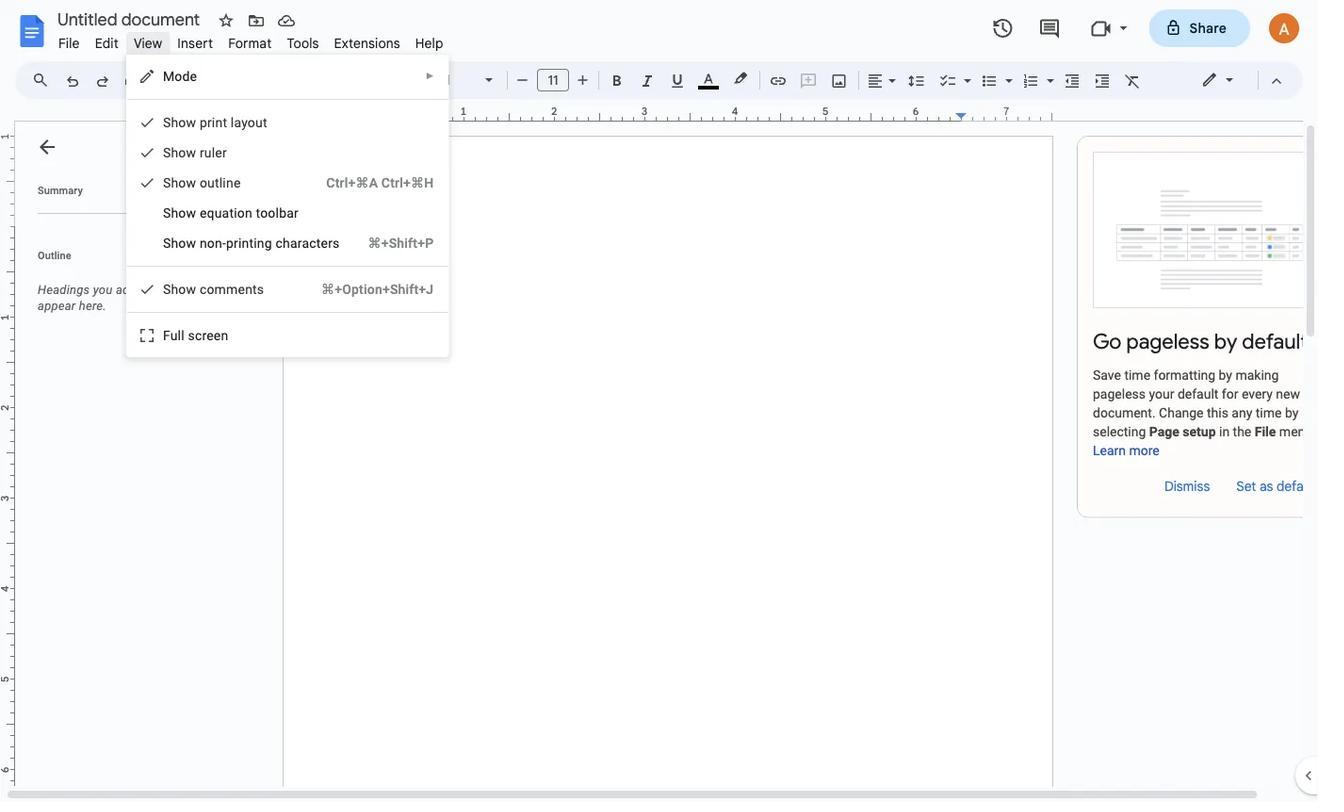 Task type: describe. For each thing, give the bounding box(es) containing it.
omments
[[207, 281, 264, 297]]

menu.
[[1280, 424, 1317, 440]]

extensions
[[334, 35, 400, 51]]

save time formatting by making pageless your default for every new document. change this any time by selecting
[[1093, 368, 1301, 440]]

ll
[[178, 328, 185, 343]]

show c omments
[[163, 281, 264, 297]]

insert
[[177, 35, 213, 51]]

go pageless by default application
[[0, 0, 1319, 802]]

document
[[175, 283, 230, 297]]

headings
[[38, 283, 90, 297]]

layout
[[231, 115, 267, 130]]

menu bar banner
[[0, 0, 1319, 802]]

s how non-printing characters
[[163, 235, 340, 251]]

formatting
[[1154, 368, 1216, 383]]

every
[[1242, 386, 1273, 402]]

menu bar inside menu bar banner
[[51, 25, 451, 56]]

help
[[415, 35, 444, 51]]

highlight color image
[[731, 67, 751, 90]]

line & paragraph spacing image
[[906, 67, 928, 93]]

to
[[140, 283, 151, 297]]

0 vertical spatial pageless
[[1127, 328, 1210, 355]]

file inside menu item
[[58, 35, 80, 51]]

outline
[[38, 249, 71, 261]]

c
[[200, 281, 207, 297]]

file menu item
[[51, 32, 87, 54]]

show non-printing characters s element
[[163, 235, 345, 251]]

pageless inside save time formatting by making pageless your default for every new document. change this any time by selecting
[[1093, 386, 1146, 402]]

main toolbar
[[56, 0, 1148, 492]]

outline heading
[[15, 248, 271, 274]]

dismiss button
[[1157, 472, 1218, 502]]

m
[[163, 68, 175, 84]]

setup
[[1183, 424, 1216, 440]]

0 vertical spatial by
[[1215, 328, 1238, 355]]

document.
[[1093, 405, 1156, 421]]

you
[[93, 283, 113, 297]]

set as default
[[1237, 478, 1319, 495]]

help menu item
[[408, 32, 451, 54]]

selecting
[[1093, 424, 1147, 440]]

ctrl+⌘a ctrl+⌘h element
[[304, 173, 434, 192]]

format
[[228, 35, 272, 51]]

will
[[233, 283, 252, 297]]

any
[[1232, 405, 1253, 421]]

go pageless by default
[[1093, 328, 1309, 355]]

save
[[1093, 368, 1122, 383]]

edit menu item
[[87, 32, 126, 54]]

set
[[1237, 478, 1257, 495]]

show outli n e
[[163, 175, 241, 190]]

full screen u element
[[163, 328, 234, 343]]

0 horizontal spatial e
[[200, 205, 207, 221]]

edit
[[95, 35, 119, 51]]

making
[[1236, 368, 1280, 383]]

Font size field
[[537, 69, 577, 92]]

default inside button
[[1277, 478, 1319, 495]]

2 vertical spatial by
[[1286, 405, 1299, 421]]

show p rint layout
[[163, 115, 267, 130]]

1 vertical spatial time
[[1256, 405, 1282, 421]]

Font size text field
[[538, 69, 568, 91]]

how
[[171, 235, 196, 251]]

format menu item
[[221, 32, 279, 54]]

uler
[[204, 145, 227, 160]]

arial option
[[422, 67, 474, 93]]

this
[[1207, 405, 1229, 421]]

toolbar
[[256, 205, 299, 221]]

rint
[[207, 115, 227, 130]]

0 vertical spatial e
[[234, 175, 241, 190]]

for
[[1222, 386, 1239, 402]]

share
[[1190, 20, 1227, 36]]

the inside page setup in the file menu. learn more
[[1233, 424, 1252, 440]]

document outline element
[[15, 122, 271, 787]]

menu inside the 'go pageless by default' application
[[126, 55, 449, 357]]

show comments c element
[[163, 281, 270, 297]]

view
[[134, 35, 162, 51]]

right margin image
[[957, 107, 1052, 121]]

summary
[[38, 184, 83, 196]]

printing
[[226, 235, 272, 251]]

go pageless by default list
[[1077, 136, 1319, 518]]

0 horizontal spatial time
[[1125, 368, 1151, 383]]



Task type: vqa. For each thing, say whether or not it's contained in the screenshot.
Themes
no



Task type: locate. For each thing, give the bounding box(es) containing it.
Menus field
[[24, 67, 65, 93]]

ctrl+⌘h
[[382, 175, 434, 190]]

1 horizontal spatial the
[[1233, 424, 1252, 440]]

non-
[[200, 235, 226, 251]]

by up for
[[1219, 368, 1233, 383]]

4 show from the top
[[163, 205, 196, 221]]

⌘+option+shift+j
[[321, 281, 434, 297]]

e down show outli n e
[[200, 205, 207, 221]]

align & indent image
[[865, 67, 887, 93]]

1 vertical spatial pageless
[[1093, 386, 1146, 402]]

time right save
[[1125, 368, 1151, 383]]

0 horizontal spatial the
[[154, 283, 171, 297]]

pageless up document.
[[1093, 386, 1146, 402]]

headings you add to the document will appear here.
[[38, 283, 252, 313]]

appear
[[38, 299, 76, 313]]

show equation toolbar e element
[[163, 205, 304, 221]]

as
[[1260, 478, 1274, 495]]

u
[[170, 328, 178, 343]]

0 vertical spatial file
[[58, 35, 80, 51]]

add
[[116, 283, 136, 297]]

show left "p"
[[163, 115, 196, 130]]

menu
[[126, 55, 449, 357]]

by down new on the right
[[1286, 405, 1299, 421]]

outli
[[200, 175, 226, 190]]

your
[[1149, 386, 1175, 402]]

Star checkbox
[[213, 8, 239, 34]]

file inside page setup in the file menu. learn more
[[1255, 424, 1277, 440]]

characters
[[276, 235, 340, 251]]

3 show from the top
[[163, 175, 196, 190]]

show for show e quation toolbar
[[163, 205, 196, 221]]

show for show p rint layout
[[163, 115, 196, 130]]

1 horizontal spatial e
[[234, 175, 241, 190]]

►
[[425, 71, 435, 82]]

text color image
[[698, 67, 719, 90]]

⌘+shift+p element
[[345, 234, 434, 253]]

0 vertical spatial the
[[154, 283, 171, 297]]

menu bar containing file
[[51, 25, 451, 56]]

insert menu item
[[170, 32, 221, 54]]

1 vertical spatial default
[[1178, 386, 1219, 402]]

f u ll screen
[[163, 328, 228, 343]]

show left c
[[163, 281, 196, 297]]

mode m element
[[163, 68, 203, 84]]

quation
[[207, 205, 253, 221]]

default down formatting
[[1178, 386, 1219, 402]]

go
[[1093, 328, 1122, 355]]

e right outli
[[234, 175, 241, 190]]

⌘+option+shift+j element
[[299, 280, 434, 299]]

insert image image
[[829, 67, 851, 93]]

0 vertical spatial default
[[1243, 328, 1309, 355]]

mode and view toolbar
[[1188, 61, 1292, 99]]

top margin image
[[0, 137, 14, 232]]

show
[[163, 115, 196, 130], [163, 145, 196, 160], [163, 175, 196, 190], [163, 205, 196, 221], [163, 281, 196, 297]]

show outline n element
[[163, 175, 246, 190]]

ctrl+⌘a ctrl+⌘h
[[326, 175, 434, 190]]

default up "making"
[[1243, 328, 1309, 355]]

learn more link
[[1093, 443, 1160, 459]]

pageless
[[1127, 328, 1210, 355], [1093, 386, 1146, 402]]

show e quation toolbar
[[163, 205, 299, 221]]

show up 'how'
[[163, 205, 196, 221]]

e
[[234, 175, 241, 190], [200, 205, 207, 221]]

2 vertical spatial default
[[1277, 478, 1319, 495]]

show ruler r element
[[163, 145, 233, 160]]

screen
[[188, 328, 228, 343]]

show left outli
[[163, 175, 196, 190]]

view menu item
[[126, 32, 170, 54]]

the right to
[[154, 283, 171, 297]]

menu containing m
[[126, 55, 449, 357]]

default inside save time formatting by making pageless your default for every new document. change this any time by selecting
[[1178, 386, 1219, 402]]

1 show from the top
[[163, 115, 196, 130]]

document with wide table extending beyond text width image
[[1093, 152, 1319, 308]]

m ode
[[163, 68, 197, 84]]

default
[[1243, 328, 1309, 355], [1178, 386, 1219, 402], [1277, 478, 1319, 495]]

1 horizontal spatial file
[[1255, 424, 1277, 440]]

1 vertical spatial e
[[200, 205, 207, 221]]

the inside headings you add to the document will appear here.
[[154, 283, 171, 297]]

show print layout p element
[[163, 115, 273, 130]]

the
[[154, 283, 171, 297], [1233, 424, 1252, 440]]

the right 'in'
[[1233, 424, 1252, 440]]

show for show outli n e
[[163, 175, 196, 190]]

0 horizontal spatial file
[[58, 35, 80, 51]]

by
[[1215, 328, 1238, 355], [1219, 368, 1233, 383], [1286, 405, 1299, 421]]

1 vertical spatial the
[[1233, 424, 1252, 440]]

more
[[1130, 443, 1160, 459]]

show for show r uler
[[163, 145, 196, 160]]

here.
[[79, 299, 106, 313]]

p
[[200, 115, 207, 130]]

summary heading
[[38, 183, 83, 198]]

change
[[1159, 405, 1204, 421]]

set as default button
[[1229, 472, 1319, 502]]

default right as on the bottom right of the page
[[1277, 478, 1319, 495]]

5 show from the top
[[163, 281, 196, 297]]

Rename text field
[[51, 8, 211, 30]]

s
[[163, 235, 171, 251]]

by up "making"
[[1215, 328, 1238, 355]]

⌘+shift+p
[[368, 235, 434, 251]]

1 horizontal spatial time
[[1256, 405, 1282, 421]]

pageless up formatting
[[1127, 328, 1210, 355]]

n
[[226, 175, 234, 190]]

0 vertical spatial time
[[1125, 368, 1151, 383]]

2 show from the top
[[163, 145, 196, 160]]

file left menu.
[[1255, 424, 1277, 440]]

page
[[1150, 424, 1180, 440]]

1 vertical spatial by
[[1219, 368, 1233, 383]]

in
[[1220, 424, 1230, 440]]

show for show c omments
[[163, 281, 196, 297]]

f
[[163, 328, 170, 343]]

file
[[58, 35, 80, 51], [1255, 424, 1277, 440]]

file left 'edit' menu item
[[58, 35, 80, 51]]

learn
[[1093, 443, 1126, 459]]

show r uler
[[163, 145, 227, 160]]

share button
[[1150, 9, 1251, 47]]

ctrl+⌘a
[[326, 175, 378, 190]]

new
[[1277, 386, 1301, 402]]

arial
[[422, 72, 451, 88]]

tools menu item
[[279, 32, 327, 54]]

page setup in the file menu. learn more
[[1093, 424, 1317, 459]]

r
[[200, 145, 204, 160]]

dismiss
[[1165, 478, 1211, 495]]

ode
[[175, 68, 197, 84]]

1 vertical spatial file
[[1255, 424, 1277, 440]]

tools
[[287, 35, 319, 51]]

time down the every
[[1256, 405, 1282, 421]]

extensions menu item
[[327, 32, 408, 54]]

time
[[1125, 368, 1151, 383], [1256, 405, 1282, 421]]

show left r
[[163, 145, 196, 160]]

menu bar
[[51, 25, 451, 56]]



